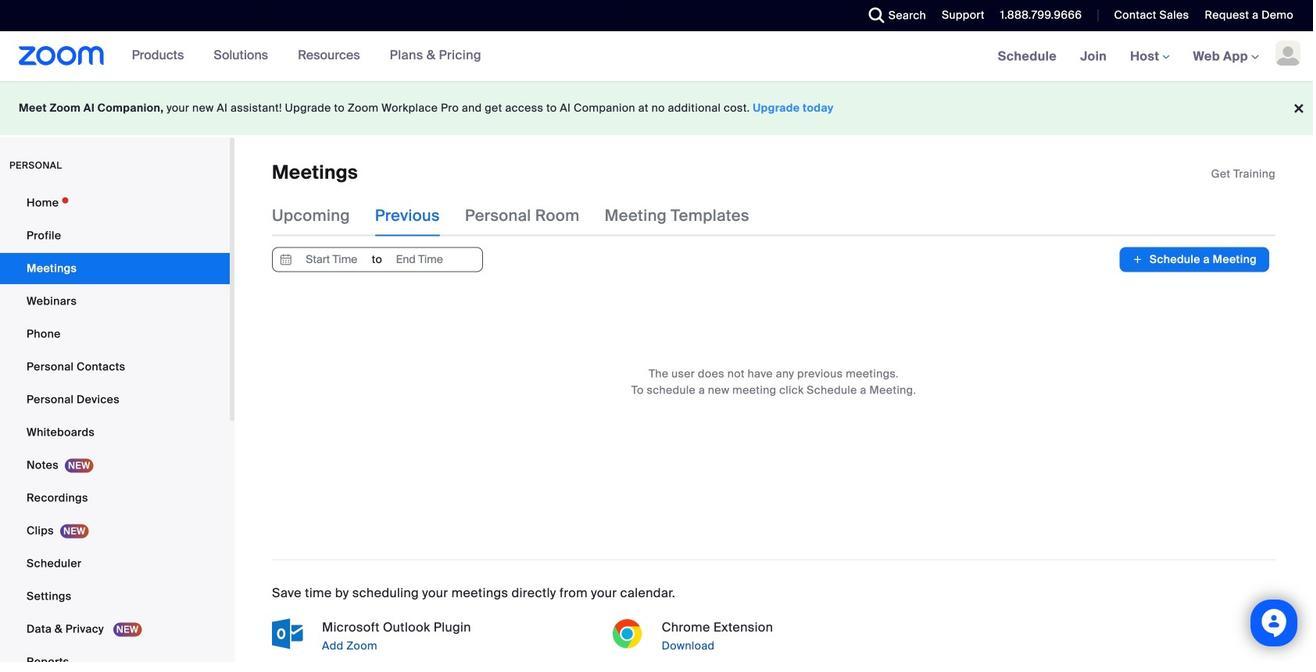 Task type: vqa. For each thing, say whether or not it's contained in the screenshot.
Sold
no



Task type: locate. For each thing, give the bounding box(es) containing it.
tabs of meeting tab list
[[272, 196, 774, 236]]

Date Range Picker End field
[[383, 248, 456, 272]]

footer
[[0, 81, 1313, 135]]

banner
[[0, 31, 1313, 82]]

zoom logo image
[[19, 46, 104, 66]]

application
[[1211, 166, 1276, 182]]

personal menu menu
[[0, 188, 230, 663]]



Task type: describe. For each thing, give the bounding box(es) containing it.
Date Range Picker Start field
[[295, 248, 368, 272]]

date image
[[277, 248, 295, 272]]

meetings navigation
[[986, 31, 1313, 82]]

profile picture image
[[1276, 41, 1301, 66]]

product information navigation
[[120, 31, 493, 81]]

add image
[[1132, 252, 1144, 268]]



